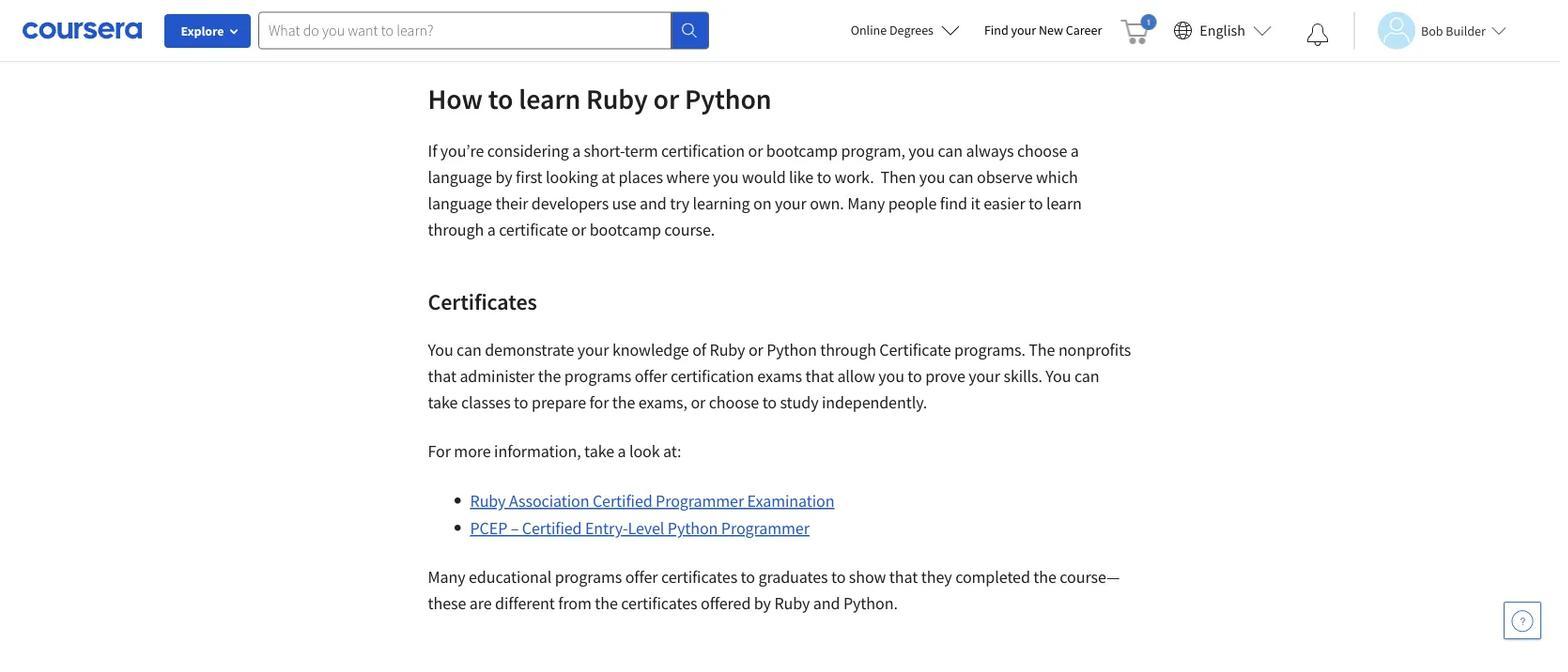 Task type: locate. For each thing, give the bounding box(es) containing it.
python up 'would'
[[685, 81, 772, 116]]

your up for
[[578, 340, 609, 361]]

exams,
[[639, 392, 688, 413]]

programmer down examination
[[721, 518, 810, 539]]

by
[[496, 167, 513, 188], [754, 593, 771, 614]]

offer down the pcep – certified entry-level python programmer link
[[625, 567, 658, 588]]

bootcamp
[[766, 140, 838, 162], [590, 219, 661, 241]]

take left classes
[[428, 392, 458, 413]]

1 horizontal spatial by
[[754, 593, 771, 614]]

1 vertical spatial bootcamp
[[590, 219, 661, 241]]

ruby up pcep on the bottom left of page
[[470, 491, 506, 512]]

0 vertical spatial take
[[428, 392, 458, 413]]

1 horizontal spatial through
[[820, 340, 876, 361]]

or up exams
[[749, 340, 764, 361]]

places
[[619, 167, 663, 188]]

a
[[572, 140, 581, 162], [1071, 140, 1079, 162], [487, 219, 496, 241], [618, 441, 626, 462]]

1 vertical spatial learn
[[1047, 193, 1082, 214]]

certified up entry- in the left of the page
[[593, 491, 653, 512]]

course—
[[1060, 567, 1120, 588]]

2 horizontal spatial that
[[890, 567, 918, 588]]

learn
[[519, 81, 581, 116], [1047, 193, 1082, 214]]

programs up for
[[564, 366, 632, 387]]

0 horizontal spatial certified
[[522, 518, 582, 539]]

by right offered
[[754, 593, 771, 614]]

many educational programs offer certificates to graduates to show that they completed the course— these are different from the certificates offered by ruby and python.
[[428, 567, 1120, 614]]

1 vertical spatial you
[[1046, 366, 1072, 387]]

you
[[909, 140, 935, 162], [713, 167, 739, 188], [920, 167, 946, 188], [879, 366, 905, 387]]

it
[[971, 193, 981, 214]]

or up 'would'
[[748, 140, 763, 162]]

0 horizontal spatial through
[[428, 219, 484, 241]]

certificates
[[661, 567, 738, 588], [621, 593, 698, 614]]

at
[[602, 167, 615, 188]]

1 horizontal spatial learn
[[1047, 193, 1082, 214]]

you up learning
[[713, 167, 739, 188]]

python inside ruby association certified programmer examination pcep – certified entry-level python programmer
[[668, 518, 718, 539]]

show
[[849, 567, 886, 588]]

you're
[[440, 140, 484, 162]]

that up study
[[806, 366, 834, 387]]

your right on
[[775, 193, 807, 214]]

0 horizontal spatial bootcamp
[[590, 219, 661, 241]]

and down the graduates
[[813, 593, 840, 614]]

programmer down 'at:'
[[656, 491, 744, 512]]

your inside find your new career link
[[1011, 22, 1036, 39]]

1 vertical spatial choose
[[709, 392, 759, 413]]

looking
[[546, 167, 598, 188]]

1 horizontal spatial choose
[[1017, 140, 1068, 162]]

offer down knowledge
[[635, 366, 668, 387]]

at:
[[663, 441, 682, 462]]

1 horizontal spatial take
[[585, 441, 614, 462]]

certified
[[593, 491, 653, 512], [522, 518, 582, 539]]

can left always
[[938, 140, 963, 162]]

1 horizontal spatial bootcamp
[[766, 140, 838, 162]]

to left show
[[831, 567, 846, 588]]

they
[[921, 567, 952, 588]]

bootcamp up like
[[766, 140, 838, 162]]

1 vertical spatial and
[[813, 593, 840, 614]]

0 horizontal spatial choose
[[709, 392, 759, 413]]

1 vertical spatial by
[[754, 593, 771, 614]]

and
[[640, 193, 667, 214], [813, 593, 840, 614]]

your
[[1011, 22, 1036, 39], [775, 193, 807, 214], [578, 340, 609, 361], [969, 366, 1001, 387]]

many
[[848, 193, 885, 214], [428, 567, 466, 588]]

ruby inside many educational programs offer certificates to graduates to show that they completed the course— these are different from the certificates offered by ruby and python.
[[775, 593, 810, 614]]

programs up from
[[555, 567, 622, 588]]

0 vertical spatial certified
[[593, 491, 653, 512]]

0 vertical spatial programs
[[564, 366, 632, 387]]

1 horizontal spatial you
[[1046, 366, 1072, 387]]

career
[[1066, 22, 1102, 39]]

learn down which
[[1047, 193, 1082, 214]]

0 vertical spatial certification
[[662, 140, 745, 162]]

graduates
[[759, 567, 828, 588]]

learn up considering
[[519, 81, 581, 116]]

0 horizontal spatial and
[[640, 193, 667, 214]]

programs
[[564, 366, 632, 387], [555, 567, 622, 588]]

1 vertical spatial language
[[428, 193, 492, 214]]

1 horizontal spatial and
[[813, 593, 840, 614]]

offer inside many educational programs offer certificates to graduates to show that they completed the course— these are different from the certificates offered by ruby and python.
[[625, 567, 658, 588]]

to up offered
[[741, 567, 755, 588]]

certified down association at left
[[522, 518, 582, 539]]

1 vertical spatial through
[[820, 340, 876, 361]]

can up find
[[949, 167, 974, 188]]

0 horizontal spatial many
[[428, 567, 466, 588]]

through up allow
[[820, 340, 876, 361]]

1 vertical spatial programs
[[555, 567, 622, 588]]

python right level
[[668, 518, 718, 539]]

would
[[742, 167, 786, 188]]

1 vertical spatial python
[[767, 340, 817, 361]]

the
[[1029, 340, 1056, 361]]

to down exams
[[763, 392, 777, 413]]

your inside if you're considering a short-term certification or bootcamp program, you can always choose a language by first looking at places where you would like to work.  then you can observe which language their developers use and try learning on your own. many people find it easier to learn through a certificate or bootcamp course.
[[775, 193, 807, 214]]

ruby right of
[[710, 340, 745, 361]]

that left they
[[890, 567, 918, 588]]

0 horizontal spatial take
[[428, 392, 458, 413]]

0 horizontal spatial you
[[428, 340, 453, 361]]

python up exams
[[767, 340, 817, 361]]

0 vertical spatial by
[[496, 167, 513, 188]]

always
[[966, 140, 1014, 162]]

you down 'the'
[[1046, 366, 1072, 387]]

choose up which
[[1017, 140, 1068, 162]]

bootcamp down use
[[590, 219, 661, 241]]

explore
[[181, 23, 224, 39]]

prove
[[926, 366, 966, 387]]

1 vertical spatial many
[[428, 567, 466, 588]]

0 vertical spatial choose
[[1017, 140, 1068, 162]]

0 vertical spatial python
[[685, 81, 772, 116]]

try
[[670, 193, 690, 214]]

certificate
[[880, 340, 951, 361]]

certification down of
[[671, 366, 754, 387]]

language down you're
[[428, 167, 492, 188]]

certificates
[[428, 288, 537, 316]]

by left first
[[496, 167, 513, 188]]

choose
[[1017, 140, 1068, 162], [709, 392, 759, 413]]

ruby down the graduates
[[775, 593, 810, 614]]

1 horizontal spatial certified
[[593, 491, 653, 512]]

or
[[654, 81, 679, 116], [748, 140, 763, 162], [572, 219, 586, 241], [749, 340, 764, 361], [691, 392, 706, 413]]

programmer
[[656, 491, 744, 512], [721, 518, 810, 539]]

through inside if you're considering a short-term certification or bootcamp program, you can always choose a language by first looking at places where you would like to work.  then you can observe which language their developers use and try learning on your own. many people find it easier to learn through a certificate or bootcamp course.
[[428, 219, 484, 241]]

and left the try
[[640, 193, 667, 214]]

many right own.
[[848, 193, 885, 214]]

take inside you can demonstrate your knowledge of ruby or python through certificate programs. the nonprofits that administer the programs offer certification exams that allow you to prove your skills. you can take classes to prepare for the exams, or choose to study independently.
[[428, 392, 458, 413]]

exams
[[758, 366, 802, 387]]

0 vertical spatial you
[[428, 340, 453, 361]]

0 vertical spatial bootcamp
[[766, 140, 838, 162]]

to down certificate
[[908, 366, 922, 387]]

term
[[625, 140, 658, 162]]

0 vertical spatial many
[[848, 193, 885, 214]]

0 horizontal spatial by
[[496, 167, 513, 188]]

0 vertical spatial language
[[428, 167, 492, 188]]

pcep – certified entry-level python programmer link
[[470, 518, 810, 539]]

1 horizontal spatial many
[[848, 193, 885, 214]]

find your new career link
[[975, 19, 1112, 42]]

certification up where
[[662, 140, 745, 162]]

knowledge
[[613, 340, 689, 361]]

certification
[[662, 140, 745, 162], [671, 366, 754, 387]]

or down developers
[[572, 219, 586, 241]]

choose down exams
[[709, 392, 759, 413]]

1 vertical spatial certification
[[671, 366, 754, 387]]

0 vertical spatial offer
[[635, 366, 668, 387]]

find your new career
[[985, 22, 1102, 39]]

from
[[558, 593, 592, 614]]

a up which
[[1071, 140, 1079, 162]]

where
[[666, 167, 710, 188]]

offer inside you can demonstrate your knowledge of ruby or python through certificate programs. the nonprofits that administer the programs offer certification exams that allow you to prove your skills. you can take classes to prepare for the exams, or choose to study independently.
[[635, 366, 668, 387]]

course.
[[665, 219, 715, 241]]

your right find
[[1011, 22, 1036, 39]]

learn inside if you're considering a short-term certification or bootcamp program, you can always choose a language by first looking at places where you would like to work.  then you can observe which language their developers use and try learning on your own. many people find it easier to learn through a certificate or bootcamp course.
[[1047, 193, 1082, 214]]

considering
[[487, 140, 569, 162]]

certificates up offered
[[661, 567, 738, 588]]

can up administer
[[457, 340, 482, 361]]

the left course—
[[1034, 567, 1057, 588]]

0 vertical spatial and
[[640, 193, 667, 214]]

0 horizontal spatial learn
[[519, 81, 581, 116]]

a left look
[[618, 441, 626, 462]]

many up these
[[428, 567, 466, 588]]

new
[[1039, 22, 1064, 39]]

you down certificates
[[428, 340, 453, 361]]

through
[[428, 219, 484, 241], [820, 340, 876, 361]]

language left their
[[428, 193, 492, 214]]

can
[[938, 140, 963, 162], [949, 167, 974, 188], [457, 340, 482, 361], [1075, 366, 1100, 387]]

help center image
[[1512, 610, 1534, 632]]

1 vertical spatial offer
[[625, 567, 658, 588]]

through up certificates
[[428, 219, 484, 241]]

that left administer
[[428, 366, 457, 387]]

you up independently. on the right of page
[[879, 366, 905, 387]]

2 vertical spatial python
[[668, 518, 718, 539]]

0 vertical spatial through
[[428, 219, 484, 241]]

coursera image
[[23, 15, 142, 45]]

ruby up short-
[[586, 81, 648, 116]]

take left look
[[585, 441, 614, 462]]

independently.
[[822, 392, 928, 413]]

1 vertical spatial take
[[585, 441, 614, 462]]

ruby association certified programmer examination link
[[470, 491, 835, 512]]

bob builder
[[1422, 22, 1486, 39]]

many inside many educational programs offer certificates to graduates to show that they completed the course— these are different from the certificates offered by ruby and python.
[[428, 567, 466, 588]]

programs inside many educational programs offer certificates to graduates to show that they completed the course— these are different from the certificates offered by ruby and python.
[[555, 567, 622, 588]]

offer
[[635, 366, 668, 387], [625, 567, 658, 588]]

certificates left offered
[[621, 593, 698, 614]]

0 vertical spatial learn
[[519, 81, 581, 116]]

for
[[590, 392, 609, 413]]

look
[[629, 441, 660, 462]]

like
[[789, 167, 814, 188]]

None search field
[[258, 12, 709, 49]]

certification inside you can demonstrate your knowledge of ruby or python through certificate programs. the nonprofits that administer the programs offer certification exams that allow you to prove your skills. you can take classes to prepare for the exams, or choose to study independently.
[[671, 366, 754, 387]]

that
[[428, 366, 457, 387], [806, 366, 834, 387], [890, 567, 918, 588]]

online
[[851, 22, 887, 39]]



Task type: describe. For each thing, give the bounding box(es) containing it.
you can demonstrate your knowledge of ruby or python through certificate programs. the nonprofits that administer the programs offer certification exams that allow you to prove your skills. you can take classes to prepare for the exams, or choose to study independently.
[[428, 340, 1132, 413]]

how
[[428, 81, 483, 116]]

which
[[1036, 167, 1078, 188]]

their
[[496, 193, 528, 214]]

programs.
[[955, 340, 1026, 361]]

degrees
[[890, 22, 934, 39]]

prepare
[[532, 392, 586, 413]]

skills.
[[1004, 366, 1043, 387]]

ruby inside you can demonstrate your knowledge of ruby or python through certificate programs. the nonprofits that administer the programs offer certification exams that allow you to prove your skills. you can take classes to prepare for the exams, or choose to study independently.
[[710, 340, 745, 361]]

then
[[881, 167, 916, 188]]

offered
[[701, 593, 751, 614]]

shopping cart: 1 item image
[[1121, 14, 1157, 44]]

your down the programs. at the bottom right of page
[[969, 366, 1001, 387]]

by inside if you're considering a short-term certification or bootcamp program, you can always choose a language by first looking at places where you would like to work.  then you can observe which language their developers use and try learning on your own. many people find it easier to learn through a certificate or bootcamp course.
[[496, 167, 513, 188]]

–
[[511, 518, 519, 539]]

builder
[[1446, 22, 1486, 39]]

certificate
[[499, 219, 568, 241]]

1 horizontal spatial that
[[806, 366, 834, 387]]

programs inside you can demonstrate your knowledge of ruby or python through certificate programs. the nonprofits that administer the programs offer certification exams that allow you to prove your skills. you can take classes to prepare for the exams, or choose to study independently.
[[564, 366, 632, 387]]

examination
[[748, 491, 835, 512]]

level
[[628, 518, 665, 539]]

entry-
[[585, 518, 628, 539]]

through inside you can demonstrate your knowledge of ruby or python through certificate programs. the nonprofits that administer the programs offer certification exams that allow you to prove your skills. you can take classes to prepare for the exams, or choose to study independently.
[[820, 340, 876, 361]]

to right like
[[817, 167, 832, 188]]

nonprofits
[[1059, 340, 1132, 361]]

how to learn ruby or python
[[428, 81, 778, 116]]

or up term
[[654, 81, 679, 116]]

many inside if you're considering a short-term certification or bootcamp program, you can always choose a language by first looking at places where you would like to work.  then you can observe which language their developers use and try learning on your own. many people find it easier to learn through a certificate or bootcamp course.
[[848, 193, 885, 214]]

online degrees
[[851, 22, 934, 39]]

python.
[[844, 593, 898, 614]]

program,
[[841, 140, 906, 162]]

What do you want to learn? text field
[[258, 12, 672, 49]]

can down the nonprofits
[[1075, 366, 1100, 387]]

information,
[[494, 441, 581, 462]]

and inside if you're considering a short-term certification or bootcamp program, you can always choose a language by first looking at places where you would like to work.  then you can observe which language their developers use and try learning on your own. many people find it easier to learn through a certificate or bootcamp course.
[[640, 193, 667, 214]]

administer
[[460, 366, 535, 387]]

allow
[[838, 366, 875, 387]]

if
[[428, 140, 437, 162]]

english button
[[1166, 0, 1280, 61]]

ruby association certified programmer examination pcep – certified entry-level python programmer
[[470, 491, 835, 539]]

choose inside if you're considering a short-term certification or bootcamp program, you can always choose a language by first looking at places where you would like to work.  then you can observe which language their developers use and try learning on your own. many people find it easier to learn through a certificate or bootcamp course.
[[1017, 140, 1068, 162]]

1 language from the top
[[428, 167, 492, 188]]

find
[[940, 193, 968, 214]]

2 language from the top
[[428, 193, 492, 214]]

educational
[[469, 567, 552, 588]]

on
[[754, 193, 772, 214]]

choose inside you can demonstrate your knowledge of ruby or python through certificate programs. the nonprofits that administer the programs offer certification exams that allow you to prove your skills. you can take classes to prepare for the exams, or choose to study independently.
[[709, 392, 759, 413]]

to right how
[[488, 81, 513, 116]]

to right classes
[[514, 392, 529, 413]]

different
[[495, 593, 555, 614]]

you inside you can demonstrate your knowledge of ruby or python through certificate programs. the nonprofits that administer the programs offer certification exams that allow you to prove your skills. you can take classes to prepare for the exams, or choose to study independently.
[[879, 366, 905, 387]]

completed
[[956, 567, 1031, 588]]

bob
[[1422, 22, 1444, 39]]

explore button
[[164, 14, 251, 48]]

association
[[509, 491, 590, 512]]

own.
[[810, 193, 844, 214]]

english
[[1200, 21, 1246, 40]]

more
[[454, 441, 491, 462]]

for
[[428, 441, 451, 462]]

certification inside if you're considering a short-term certification or bootcamp program, you can always choose a language by first looking at places where you would like to work.  then you can observe which language their developers use and try learning on your own. many people find it easier to learn through a certificate or bootcamp course.
[[662, 140, 745, 162]]

python inside you can demonstrate your knowledge of ruby or python through certificate programs. the nonprofits that administer the programs offer certification exams that allow you to prove your skills. you can take classes to prepare for the exams, or choose to study independently.
[[767, 340, 817, 361]]

use
[[612, 193, 637, 214]]

observe
[[977, 167, 1033, 188]]

pcep
[[470, 518, 508, 539]]

classes
[[461, 392, 511, 413]]

0 horizontal spatial that
[[428, 366, 457, 387]]

ruby inside ruby association certified programmer examination pcep – certified entry-level python programmer
[[470, 491, 506, 512]]

demonstrate
[[485, 340, 574, 361]]

1 vertical spatial certified
[[522, 518, 582, 539]]

for more information, take a look at:
[[428, 441, 682, 462]]

study
[[780, 392, 819, 413]]

the right from
[[595, 593, 618, 614]]

or right exams,
[[691, 392, 706, 413]]

1 vertical spatial certificates
[[621, 593, 698, 614]]

online degrees button
[[836, 9, 975, 51]]

you up the then
[[909, 140, 935, 162]]

if you're considering a short-term certification or bootcamp program, you can always choose a language by first looking at places where you would like to work.  then you can observe which language their developers use and try learning on your own. many people find it easier to learn through a certificate or bootcamp course.
[[428, 140, 1082, 241]]

bob builder button
[[1354, 12, 1507, 49]]

you up the people
[[920, 167, 946, 188]]

by inside many educational programs offer certificates to graduates to show that they completed the course— these are different from the certificates offered by ruby and python.
[[754, 593, 771, 614]]

0 vertical spatial programmer
[[656, 491, 744, 512]]

are
[[470, 593, 492, 614]]

learning
[[693, 193, 750, 214]]

find
[[985, 22, 1009, 39]]

developers
[[532, 193, 609, 214]]

first
[[516, 167, 543, 188]]

these
[[428, 593, 466, 614]]

a down their
[[487, 219, 496, 241]]

the up prepare
[[538, 366, 561, 387]]

of
[[693, 340, 707, 361]]

the right for
[[612, 392, 636, 413]]

0 vertical spatial certificates
[[661, 567, 738, 588]]

and inside many educational programs offer certificates to graduates to show that they completed the course— these are different from the certificates offered by ruby and python.
[[813, 593, 840, 614]]

easier
[[984, 193, 1026, 214]]

to right easier
[[1029, 193, 1043, 214]]

1 vertical spatial programmer
[[721, 518, 810, 539]]

a up looking
[[572, 140, 581, 162]]

people
[[889, 193, 937, 214]]

short-
[[584, 140, 625, 162]]

show notifications image
[[1307, 23, 1330, 46]]

that inside many educational programs offer certificates to graduates to show that they completed the course— these are different from the certificates offered by ruby and python.
[[890, 567, 918, 588]]



Task type: vqa. For each thing, say whether or not it's contained in the screenshot.
the topmost is
no



